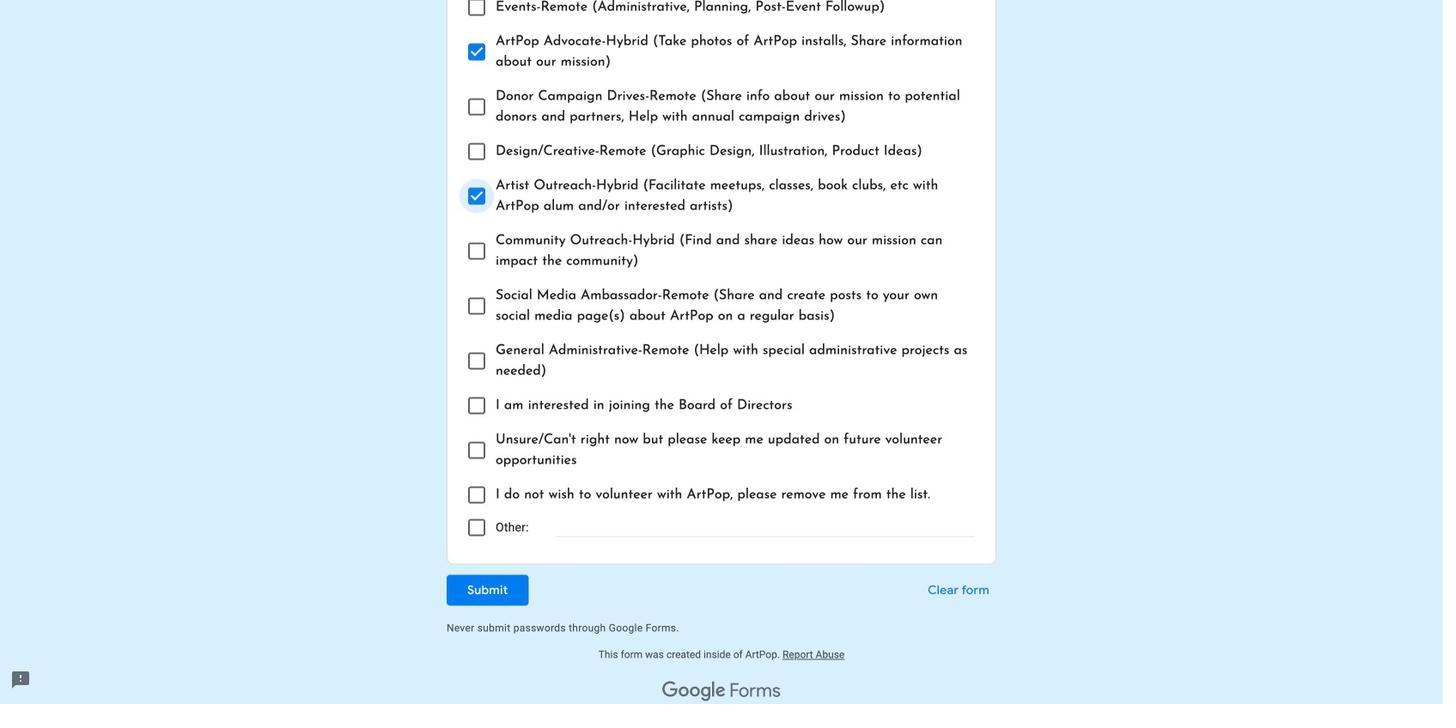 Task type: describe. For each thing, give the bounding box(es) containing it.
Donor Campaign Drives-Remote (Share info about our mission to potential donors and partners, Help with annual campaign drives) checkbox
[[468, 99, 485, 116]]

google image
[[662, 682, 726, 702]]

other: image
[[470, 521, 484, 535]]

I do not wish to volunteer with ArtPop, please remove me from the list. checkbox
[[468, 487, 485, 504]]

i am interested in joining the board of directors image
[[470, 399, 484, 413]]

unsure/can't right now but please keep me updated on future volunteer opportunities image
[[470, 444, 484, 458]]

social media ambassador-remote (share and create posts to your own social media page(s) about artpop on a regular basis) image
[[470, 300, 484, 313]]

Other: checkbox
[[468, 519, 485, 537]]

design/creative-remote (graphic design, illustration, product ideas) image
[[470, 145, 484, 159]]

report a problem to google image
[[10, 670, 31, 691]]

Social Media Ambassador-Remote (Share and create posts to your own social media page(s) about ArtPop on a regular basis) checkbox
[[468, 298, 485, 315]]

Design/Creative-Remote (Graphic Design, Illustration, Product Ideas) checkbox
[[468, 143, 485, 160]]

General Administrative-Remote (Help with special administrative projects as needed) checkbox
[[468, 353, 485, 370]]

events-remote (administrative, planning, post-event followup) image
[[470, 1, 484, 14]]

ArtPop Advocate-Hybrid (Take photos of ArtPop installs, Share information about our mission) checkbox
[[468, 44, 485, 61]]

general administrative-remote (help with special administrative projects as needed) image
[[470, 355, 484, 368]]



Task type: vqa. For each thing, say whether or not it's contained in the screenshot.
Donor Campaign Drives-Remote (Share Info About Our Mission To Potential Donors And Partners, Help With Annual Campaign Drives) image
yes



Task type: locate. For each thing, give the bounding box(es) containing it.
Artist Outreach-Hybrid (Facilitate meetups, classes, book clubs, etc with ArtPop alum and/or interested artists) checkbox
[[468, 188, 485, 205]]

Events-Remote (Administrative, Planning, Post-Event Followup) checkbox
[[468, 0, 485, 16]]

list
[[468, 0, 975, 543]]

Community Outreach-Hybrid (Find and share ideas how our mission can impact the community) checkbox
[[468, 243, 485, 260]]

I am interested in joining the Board of Directors checkbox
[[468, 397, 485, 415]]

Unsure/Can't right now but please keep me updated on future volunteer opportunities checkbox
[[468, 442, 485, 459]]

community outreach-hybrid (find and share ideas how our mission can impact the community) image
[[470, 245, 484, 258]]

artpop advocate-hybrid (take photos of artpop installs, share information about our mission) image
[[468, 44, 485, 61]]

donor campaign drives-remote (share info about our mission to potential donors and partners, help with annual campaign drives) image
[[470, 100, 484, 114]]

artist outreach-hybrid (facilitate meetups, classes, book clubs, etc with artpop alum and/or interested artists) image
[[468, 188, 485, 205]]

i do not wish to volunteer with artpop, please remove me from the list. image
[[470, 489, 484, 502]]



